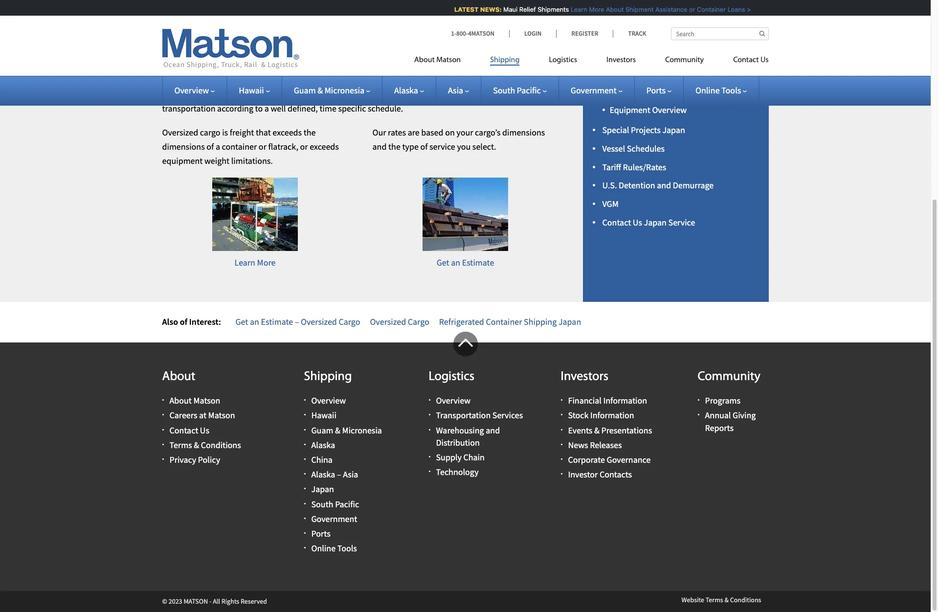 Task type: vqa. For each thing, say whether or not it's contained in the screenshot.
the bottom cleaner
no



Task type: describe. For each thing, give the bounding box(es) containing it.
1 vertical spatial community
[[698, 371, 761, 384]]

website terms & conditions link
[[682, 596, 762, 605]]

services inside overview transportation services warehousing and distribution supply chain technology
[[493, 410, 523, 421]]

us inside about matson careers at matson contact us terms & conditions privacy policy
[[200, 425, 210, 436]]

releases
[[591, 440, 623, 451]]

you inside our rates are based on your cargo's dimensions and the type of service you select.
[[457, 141, 471, 152]]

1 vertical spatial refrigerated container shipping japan link
[[440, 316, 582, 328]]

micronesia inside 'overview hawaii guam & micronesia alaska china alaska – asia japan south pacific government ports online tools'
[[342, 425, 382, 436]]

equipment overview link
[[610, 104, 687, 115]]

carry
[[338, 47, 356, 58]]

overview for overview transportation services warehousing and distribution supply chain technology
[[436, 395, 471, 406]]

2 vertical spatial container
[[486, 316, 523, 328]]

china
[[312, 454, 333, 466]]

alaska link for asia link
[[395, 85, 424, 96]]

2023 matson
[[169, 597, 208, 606]]

equipment link
[[603, 51, 644, 62]]

0 horizontal spatial overview link
[[175, 85, 215, 96]]

contacts
[[600, 469, 633, 480]]

are
[[408, 127, 420, 138]]

1 vertical spatial terms
[[706, 596, 724, 605]]

0 horizontal spatial to
[[255, 103, 263, 114]]

asia inside 'overview hawaii guam & micronesia alaska china alaska – asia japan south pacific government ports online tools'
[[343, 469, 359, 480]]

news
[[569, 440, 589, 451]]

equipment for equipment overview
[[610, 104, 651, 115]]

and down tourist
[[385, 75, 399, 86]]

equipment overview
[[610, 104, 687, 115]]

0 vertical spatial micronesia
[[325, 85, 365, 96]]

1 horizontal spatial online tools link
[[696, 85, 748, 96]]

matson up years,
[[162, 32, 189, 44]]

according
[[217, 103, 254, 114]]

and up mirrors,
[[511, 47, 525, 58]]

warehousing and distribution link
[[436, 425, 500, 448]]

our
[[373, 127, 387, 138]]

1 horizontal spatial tools
[[722, 85, 742, 96]]

0 vertical spatial asia
[[448, 85, 464, 96]]

1 vertical spatial information
[[591, 410, 635, 421]]

overview for overview
[[175, 85, 209, 96]]

coordination
[[465, 89, 513, 100]]

contact us japan service link
[[603, 217, 696, 228]]

2 horizontal spatial to
[[424, 47, 432, 58]]

an for get an estimate – oversized cargo
[[250, 316, 259, 328]]

overview link for logistics
[[436, 395, 471, 406]]

estimate for get an estimate
[[462, 257, 495, 269]]

website
[[682, 596, 705, 605]]

0 vertical spatial online
[[696, 85, 720, 96]]

pacific inside 'overview hawaii guam & micronesia alaska china alaska – asia japan south pacific government ports online tools'
[[335, 499, 359, 510]]

careful
[[438, 89, 464, 100]]

us for contact us
[[761, 56, 769, 64]]

most
[[270, 32, 289, 44]]

presentations
[[602, 425, 653, 436]]

hawaii link for leftmost overview link
[[239, 85, 270, 96]]

events
[[569, 425, 593, 436]]

0 horizontal spatial refrigerated container shipping japan
[[440, 316, 582, 328]]

projects
[[631, 124, 661, 136]]

logistics inside footer
[[429, 371, 475, 384]]

rates
[[388, 127, 406, 138]]

oversized cargo link
[[370, 316, 430, 328]]

news releases link
[[569, 440, 623, 451]]

flatrack,
[[269, 141, 299, 152]]

on inside the matson is hawaii and guam's most experienced carrier in moving cargo that doesn't "fit in a box."  over the years, we have fully demonstrated our ability to carry virtually anything to and from the islands and japan as well: construction materials, entertainment productions, tourist submarines, observatory mirrors, trolley cars, rvs, campers, trailers, forklifts, heavy machinery, buses and boats. matson will work with you on transporting one-time shipments or large project moves, which can involve careful coordination of transportation according to a well defined, time specific schedule.
[[523, 75, 532, 86]]

vessel schedules link
[[603, 143, 665, 154]]

investor contacts link
[[569, 469, 633, 480]]

2 horizontal spatial a
[[492, 32, 496, 44]]

0 horizontal spatial contact us link
[[170, 425, 210, 436]]

corporate governance link
[[569, 454, 651, 466]]

online tools
[[696, 85, 742, 96]]

about for about matson
[[415, 56, 435, 64]]

0 vertical spatial –
[[295, 316, 299, 328]]

cargo for oversized cargo japan
[[641, 69, 662, 81]]

0 vertical spatial guam
[[294, 85, 316, 96]]

that inside the matson is hawaii and guam's most experienced carrier in moving cargo that doesn't "fit in a box."  over the years, we have fully demonstrated our ability to carry virtually anything to and from the islands and japan as well: construction materials, entertainment productions, tourist submarines, observatory mirrors, trolley cars, rvs, campers, trailers, forklifts, heavy machinery, buses and boats. matson will work with you on transporting one-time shipments or large project moves, which can involve careful coordination of transportation according to a well defined, time specific schedule.
[[424, 32, 439, 44]]

transportation
[[162, 103, 216, 114]]

productions,
[[333, 61, 380, 72]]

links
[[624, 0, 648, 14]]

matson right at
[[208, 410, 235, 421]]

1 horizontal spatial ports
[[647, 85, 666, 96]]

register
[[572, 29, 599, 38]]

1 horizontal spatial to
[[328, 47, 336, 58]]

service
[[430, 141, 456, 152]]

of inside our rates are based on your cargo's dimensions and the type of service you select.
[[421, 141, 428, 152]]

1 vertical spatial refrigerated
[[440, 316, 485, 328]]

alaska – asia link
[[312, 469, 359, 480]]

ports inside 'overview hawaii guam & micronesia alaska china alaska – asia japan south pacific government ports online tools'
[[312, 528, 331, 539]]

events & presentations link
[[569, 425, 653, 436]]

0 vertical spatial pacific
[[517, 85, 541, 96]]

overview link for shipping
[[312, 395, 346, 406]]

and up fully
[[226, 32, 240, 44]]

corporate
[[569, 454, 606, 466]]

dimensions for our rates are based on your cargo's dimensions and the type of service you select.
[[503, 127, 546, 138]]

or right the flatrack,
[[300, 141, 308, 152]]

us for contact us japan service
[[633, 217, 643, 228]]

well
[[271, 103, 286, 114]]

forklifts,
[[264, 75, 294, 86]]

annual
[[706, 410, 732, 421]]

cars,
[[162, 75, 180, 86]]

1 vertical spatial south pacific link
[[312, 499, 359, 510]]

contact us japan service
[[603, 217, 696, 228]]

limitations.
[[231, 155, 273, 166]]

0 vertical spatial south
[[494, 85, 516, 96]]

as
[[162, 61, 170, 72]]

0 horizontal spatial time
[[227, 89, 243, 100]]

vgm
[[603, 198, 619, 210]]

defined,
[[288, 103, 318, 114]]

& inside financial information stock information events & presentations news releases corporate governance investor contacts
[[595, 425, 600, 436]]

0 vertical spatial alaska
[[395, 85, 419, 96]]

track link
[[614, 29, 647, 38]]

& inside 'overview hawaii guam & micronesia alaska china alaska – asia japan south pacific government ports online tools'
[[335, 425, 341, 436]]

overview transportation services warehousing and distribution supply chain technology
[[436, 395, 523, 478]]

logistics link
[[535, 51, 592, 71]]

services inside japan links section
[[603, 32, 633, 44]]

‐
[[210, 597, 212, 606]]

about matson link for careers at matson link
[[170, 395, 221, 406]]

project
[[315, 89, 341, 100]]

reserved
[[241, 597, 267, 606]]

government inside 'overview hawaii guam & micronesia alaska china alaska – asia japan south pacific government ports online tools'
[[312, 513, 358, 525]]

1 vertical spatial government link
[[312, 513, 358, 525]]

cargo for oversized cargo
[[408, 316, 430, 328]]

footer containing about
[[0, 332, 932, 612]]

the right over
[[539, 32, 551, 44]]

guam & micronesia
[[294, 85, 365, 96]]

1 vertical spatial investors
[[561, 371, 609, 384]]

contact inside about matson careers at matson contact us terms & conditions privacy policy
[[170, 425, 198, 436]]

Search search field
[[671, 27, 769, 40]]

track
[[629, 29, 647, 38]]

2 vertical spatial alaska
[[312, 469, 335, 480]]

islands
[[483, 47, 509, 58]]

cargo inside oversized cargo is freight that exceeds the dimensions of a container or flatrack, or exceeds equipment weight limitations.
[[200, 127, 221, 138]]

tools inside 'overview hawaii guam & micronesia alaska china alaska – asia japan south pacific government ports online tools'
[[338, 543, 357, 554]]

oversized construction materials prepared for shipping. image
[[423, 178, 509, 251]]

1 horizontal spatial a
[[265, 103, 269, 114]]

based
[[422, 127, 444, 138]]

top menu navigation
[[415, 51, 769, 71]]

is inside oversized cargo is freight that exceeds the dimensions of a container or flatrack, or exceeds equipment weight limitations.
[[222, 127, 228, 138]]

and inside our rates are based on your cargo's dimensions and the type of service you select.
[[373, 141, 387, 152]]

shipping inside japan links section
[[688, 88, 721, 99]]

0 vertical spatial exceeds
[[273, 127, 302, 138]]

our rates are based on your cargo's dimensions and the type of service you select.
[[373, 127, 546, 152]]

0 horizontal spatial learn
[[235, 257, 256, 269]]

oversized for oversized cargo
[[370, 316, 406, 328]]

special projects japan link
[[603, 124, 686, 136]]

carrier
[[338, 32, 362, 44]]

campers,
[[198, 75, 232, 86]]

& right large
[[318, 85, 323, 96]]

stock
[[569, 410, 589, 421]]

chain
[[464, 452, 485, 463]]

vgm link
[[603, 198, 619, 210]]

programs annual giving reports
[[706, 395, 757, 434]]

1 horizontal spatial refrigerated container shipping japan link
[[603, 88, 745, 99]]

schedules
[[627, 143, 665, 154]]

0 vertical spatial south pacific link
[[494, 85, 547, 96]]

1 horizontal spatial ports link
[[647, 85, 672, 96]]

tariff
[[603, 161, 622, 173]]

type
[[403, 141, 419, 152]]

rules/rates
[[623, 161, 667, 173]]

of right also
[[180, 316, 188, 328]]

1 horizontal spatial conditions
[[731, 596, 762, 605]]

guam & micronesia link for alaska link corresponding to china link
[[312, 425, 382, 436]]

0 vertical spatial government
[[571, 85, 617, 96]]

that inside oversized cargo is freight that exceeds the dimensions of a container or flatrack, or exceeds equipment weight limitations.
[[256, 127, 271, 138]]

privacy policy link
[[170, 454, 220, 466]]

equipment for the equipment link
[[603, 51, 644, 62]]

guam inside 'overview hawaii guam & micronesia alaska china alaska – asia japan south pacific government ports online tools'
[[312, 425, 334, 436]]

guam's
[[241, 32, 269, 44]]

1 vertical spatial time
[[320, 103, 337, 114]]

investor
[[569, 469, 598, 480]]

© 2023 matson ‐ all rights reserved
[[162, 597, 267, 606]]

1 horizontal spatial exceeds
[[310, 141, 339, 152]]

weight
[[205, 155, 230, 166]]

with
[[489, 75, 506, 86]]

0 vertical spatial container
[[693, 5, 722, 13]]

careers
[[170, 410, 198, 421]]

cargo's
[[475, 127, 501, 138]]

freight
[[230, 127, 254, 138]]

oversized cargo is freight that exceeds the dimensions of a container or flatrack, or exceeds equipment weight limitations.
[[162, 127, 339, 166]]

learn more
[[235, 257, 276, 269]]

you inside the matson is hawaii and guam's most experienced carrier in moving cargo that doesn't "fit in a box."  over the years, we have fully demonstrated our ability to carry virtually anything to and from the islands and japan as well: construction materials, entertainment productions, tourist submarines, observatory mirrors, trolley cars, rvs, campers, trailers, forklifts, heavy machinery, buses and boats. matson will work with you on transporting one-time shipments or large project moves, which can involve careful coordination of transportation according to a well defined, time specific schedule.
[[507, 75, 521, 86]]

get for get an estimate – oversized cargo
[[236, 316, 248, 328]]

1 vertical spatial alaska
[[312, 440, 335, 451]]

learn more link
[[235, 257, 276, 269]]



Task type: locate. For each thing, give the bounding box(es) containing it.
0 horizontal spatial dimensions
[[162, 141, 205, 152]]

about matson link for shipping link
[[415, 51, 476, 71]]

oversized cargo japan
[[603, 69, 687, 81]]

conditions inside about matson careers at matson contact us terms & conditions privacy policy
[[201, 440, 241, 451]]

japan inside 'overview hawaii guam & micronesia alaska china alaska – asia japan south pacific government ports online tools'
[[312, 484, 334, 495]]

and left from
[[434, 47, 448, 58]]

exceeds right the flatrack,
[[310, 141, 339, 152]]

0 vertical spatial a
[[492, 32, 496, 44]]

dimensions for oversized cargo is freight that exceeds the dimensions of a container or flatrack, or exceeds equipment weight limitations.
[[162, 141, 205, 152]]

None search field
[[671, 27, 769, 40]]

overview link
[[175, 85, 215, 96], [312, 395, 346, 406], [436, 395, 471, 406]]

contact for contact us
[[734, 56, 760, 64]]

1 horizontal spatial is
[[222, 127, 228, 138]]

blue matson logo with ocean, shipping, truck, rail and logistics written beneath it. image
[[162, 29, 299, 69]]

1 vertical spatial ports link
[[312, 528, 331, 539]]

1 vertical spatial exceeds
[[310, 141, 339, 152]]

0 vertical spatial hawaii
[[199, 32, 224, 44]]

a up islands
[[492, 32, 496, 44]]

0 vertical spatial refrigerated
[[603, 88, 648, 99]]

fully
[[218, 47, 234, 58]]

to left "carry"
[[328, 47, 336, 58]]

0 vertical spatial more
[[585, 5, 600, 13]]

0 horizontal spatial more
[[257, 257, 276, 269]]

1 horizontal spatial an
[[451, 257, 461, 269]]

japan
[[593, 0, 622, 14], [527, 47, 550, 58], [664, 69, 687, 81], [722, 88, 745, 99], [663, 124, 686, 136], [645, 217, 667, 228], [559, 316, 582, 328], [312, 484, 334, 495]]

1 horizontal spatial terms
[[706, 596, 724, 605]]

mirrors,
[[501, 61, 530, 72]]

get for get an estimate
[[437, 257, 450, 269]]

0 vertical spatial that
[[424, 32, 439, 44]]

doesn't
[[441, 32, 468, 44]]

hawaii inside the matson is hawaii and guam's most experienced carrier in moving cargo that doesn't "fit in a box."  over the years, we have fully demonstrated our ability to carry virtually anything to and from the islands and japan as well: construction materials, entertainment productions, tourist submarines, observatory mirrors, trolley cars, rvs, campers, trailers, forklifts, heavy machinery, buses and boats. matson will work with you on transporting one-time shipments or large project moves, which can involve careful coordination of transportation according to a well defined, time specific schedule.
[[199, 32, 224, 44]]

refrigerated inside japan links section
[[603, 88, 648, 99]]

& up the news releases link
[[595, 425, 600, 436]]

refrigerated up backtop image
[[440, 316, 485, 328]]

overview inside 'overview hawaii guam & micronesia alaska china alaska – asia japan south pacific government ports online tools'
[[312, 395, 346, 406]]

guam & micronesia link up china link
[[312, 425, 382, 436]]

that left doesn't
[[424, 32, 439, 44]]

entertainment
[[278, 61, 331, 72]]

contact for contact us japan service
[[603, 217, 632, 228]]

select.
[[473, 141, 497, 152]]

0 horizontal spatial south pacific link
[[312, 499, 359, 510]]

footer
[[0, 332, 932, 612]]

us down detention
[[633, 217, 643, 228]]

equipment up special projects japan link at the right of the page
[[610, 104, 651, 115]]

1 horizontal spatial alaska link
[[395, 85, 424, 96]]

0 horizontal spatial services
[[493, 410, 523, 421]]

0 vertical spatial services
[[603, 32, 633, 44]]

0 vertical spatial community
[[666, 56, 705, 64]]

south inside 'overview hawaii guam & micronesia alaska china alaska – asia japan south pacific government ports online tools'
[[312, 499, 334, 510]]

time down project
[[320, 103, 337, 114]]

0 horizontal spatial refrigerated container shipping japan link
[[440, 316, 582, 328]]

virtually
[[358, 47, 388, 58]]

overview for overview hawaii guam & micronesia alaska china alaska – asia japan south pacific government ports online tools
[[312, 395, 346, 406]]

oversized for oversized cargo japan
[[603, 69, 639, 81]]

on inside our rates are based on your cargo's dimensions and the type of service you select.
[[446, 127, 455, 138]]

investors inside investors link
[[607, 56, 636, 64]]

1 vertical spatial contact us link
[[170, 425, 210, 436]]

the down "fit in the right of the page
[[469, 47, 481, 58]]

financial information link
[[569, 395, 648, 406]]

1 vertical spatial alaska link
[[312, 440, 335, 451]]

hawaii up have
[[199, 32, 224, 44]]

shipping inside top menu navigation
[[491, 56, 520, 64]]

cargo inside the matson is hawaii and guam's most experienced carrier in moving cargo that doesn't "fit in a box."  over the years, we have fully demonstrated our ability to carry virtually anything to and from the islands and japan as well: construction materials, entertainment productions, tourist submarines, observatory mirrors, trolley cars, rvs, campers, trailers, forklifts, heavy machinery, buses and boats. matson will work with you on transporting one-time shipments or large project moves, which can involve careful coordination of transportation according to a well defined, time specific schedule.
[[402, 32, 422, 44]]

1 in from the left
[[363, 32, 370, 44]]

alaska up china link
[[312, 440, 335, 451]]

our
[[289, 47, 302, 58]]

that
[[424, 32, 439, 44], [256, 127, 271, 138]]

overview inside japan links section
[[653, 104, 687, 115]]

0 vertical spatial logistics
[[549, 56, 578, 64]]

equipment down services link
[[603, 51, 644, 62]]

0 vertical spatial get
[[437, 257, 450, 269]]

that right freight
[[256, 127, 271, 138]]

the down rates
[[389, 141, 401, 152]]

contact us link down careers
[[170, 425, 210, 436]]

supply chain link
[[436, 452, 485, 463]]

& up the alaska – asia link
[[335, 425, 341, 436]]

estimate for get an estimate – oversized cargo
[[261, 316, 293, 328]]

tourist
[[381, 61, 406, 72]]

0 horizontal spatial an
[[250, 316, 259, 328]]

0 vertical spatial contact us link
[[719, 51, 769, 71]]

is left freight
[[222, 127, 228, 138]]

get
[[437, 257, 450, 269], [236, 316, 248, 328]]

guam & micronesia link for alaska link related to asia link
[[294, 85, 371, 96]]

1 horizontal spatial in
[[483, 32, 490, 44]]

1 vertical spatial on
[[446, 127, 455, 138]]

0 vertical spatial information
[[604, 395, 648, 406]]

0 horizontal spatial pacific
[[335, 499, 359, 510]]

0 horizontal spatial government
[[312, 513, 358, 525]]

of inside the matson is hawaii and guam's most experienced carrier in moving cargo that doesn't "fit in a box."  over the years, we have fully demonstrated our ability to carry virtually anything to and from the islands and japan as well: construction materials, entertainment productions, tourist submarines, observatory mirrors, trolley cars, rvs, campers, trailers, forklifts, heavy machinery, buses and boats. matson will work with you on transporting one-time shipments or large project moves, which can involve careful coordination of transportation according to a well defined, time specific schedule.
[[514, 89, 522, 100]]

of down mirrors,
[[514, 89, 522, 100]]

us inside japan links section
[[633, 217, 643, 228]]

is inside the matson is hawaii and guam's most experienced carrier in moving cargo that doesn't "fit in a box."  over the years, we have fully demonstrated our ability to carry virtually anything to and from the islands and japan as well: construction materials, entertainment productions, tourist submarines, observatory mirrors, trolley cars, rvs, campers, trailers, forklifts, heavy machinery, buses and boats. matson will work with you on transporting one-time shipments or large project moves, which can involve careful coordination of transportation according to a well defined, time specific schedule.
[[191, 32, 197, 44]]

0 vertical spatial is
[[191, 32, 197, 44]]

cargo
[[641, 69, 662, 81], [339, 316, 361, 328], [408, 316, 430, 328]]

investors up financial
[[561, 371, 609, 384]]

1 horizontal spatial contact us link
[[719, 51, 769, 71]]

time up 'according'
[[227, 89, 243, 100]]

asia
[[448, 85, 464, 96], [343, 469, 359, 480]]

materials,
[[240, 61, 276, 72]]

1 horizontal spatial contact
[[603, 217, 632, 228]]

online inside 'overview hawaii guam & micronesia alaska china alaska – asia japan south pacific government ports online tools'
[[312, 543, 336, 554]]

anything
[[390, 47, 423, 58]]

1 vertical spatial contact
[[603, 217, 632, 228]]

2 in from the left
[[483, 32, 490, 44]]

& right website
[[725, 596, 729, 605]]

to down shipments
[[255, 103, 263, 114]]

dimensions right cargo's
[[503, 127, 546, 138]]

community up programs on the right bottom of the page
[[698, 371, 761, 384]]

0 horizontal spatial refrigerated
[[440, 316, 485, 328]]

0 vertical spatial dimensions
[[503, 127, 546, 138]]

1 vertical spatial equipment
[[610, 104, 651, 115]]

1 horizontal spatial hawaii link
[[312, 410, 337, 421]]

buses
[[362, 75, 384, 86]]

alaska
[[395, 85, 419, 96], [312, 440, 335, 451], [312, 469, 335, 480]]

1 horizontal spatial about matson link
[[415, 51, 476, 71]]

japan link
[[312, 484, 334, 495]]

"fit
[[470, 32, 481, 44]]

refrigerated container shipping japan link
[[603, 88, 745, 99], [440, 316, 582, 328]]

0 vertical spatial online tools link
[[696, 85, 748, 96]]

about matson link up careers at matson link
[[170, 395, 221, 406]]

about for about matson careers at matson contact us terms & conditions privacy policy
[[170, 395, 192, 406]]

1 vertical spatial pacific
[[335, 499, 359, 510]]

& up privacy policy link
[[194, 440, 199, 451]]

get an estimate – oversized cargo link
[[236, 316, 361, 328]]

0 horizontal spatial online tools link
[[312, 543, 357, 554]]

logistics inside top menu navigation
[[549, 56, 578, 64]]

0 horizontal spatial container
[[486, 316, 523, 328]]

a left well
[[265, 103, 269, 114]]

ability
[[303, 47, 326, 58]]

refrigerated
[[603, 88, 648, 99], [440, 316, 485, 328]]

0 horizontal spatial cargo
[[339, 316, 361, 328]]

0 horizontal spatial ports link
[[312, 528, 331, 539]]

1 horizontal spatial us
[[633, 217, 643, 228]]

oversized inside japan links section
[[603, 69, 639, 81]]

pacific down trolley
[[517, 85, 541, 96]]

have
[[198, 47, 216, 58]]

matson inside top menu navigation
[[437, 56, 461, 64]]

0 horizontal spatial you
[[457, 141, 471, 152]]

overview inside overview transportation services warehousing and distribution supply chain technology
[[436, 395, 471, 406]]

0 horizontal spatial contact
[[170, 425, 198, 436]]

government link down top menu navigation
[[571, 85, 623, 96]]

ports down japan link
[[312, 528, 331, 539]]

of up weight
[[207, 141, 214, 152]]

1 vertical spatial about matson link
[[170, 395, 221, 406]]

of right type
[[421, 141, 428, 152]]

1 horizontal spatial learn
[[567, 5, 583, 13]]

1 horizontal spatial online
[[696, 85, 720, 96]]

learn more about shipment assistance or container loans > link
[[567, 5, 747, 13]]

– inside 'overview hawaii guam & micronesia alaska china alaska – asia japan south pacific government ports online tools'
[[337, 469, 341, 480]]

contact down careers
[[170, 425, 198, 436]]

1 vertical spatial estimate
[[261, 316, 293, 328]]

matson up at
[[194, 395, 221, 406]]

a up weight
[[216, 141, 220, 152]]

guam up china link
[[312, 425, 334, 436]]

oversized for oversized cargo is freight that exceeds the dimensions of a container or flatrack, or exceeds equipment weight limitations.
[[162, 127, 198, 138]]

is up we
[[191, 32, 197, 44]]

1 horizontal spatial cargo
[[402, 32, 422, 44]]

crane delivering oversized cargo to deck of containership. image
[[212, 178, 298, 251]]

or left large
[[285, 89, 293, 100]]

ports down oversized cargo japan
[[647, 85, 666, 96]]

stock information link
[[569, 410, 635, 421]]

government link
[[571, 85, 623, 96], [312, 513, 358, 525]]

1 horizontal spatial south
[[494, 85, 516, 96]]

contact inside japan links section
[[603, 217, 632, 228]]

to up submarines,
[[424, 47, 432, 58]]

rights
[[222, 597, 240, 606]]

matson is hawaii and guam's most experienced carrier in moving cargo that doesn't "fit in a box."  over the years, we have fully demonstrated our ability to carry virtually anything to and from the islands and japan as well: construction materials, entertainment productions, tourist submarines, observatory mirrors, trolley cars, rvs, campers, trailers, forklifts, heavy machinery, buses and boats. matson will work with you on transporting one-time shipments or large project moves, which can involve careful coordination of transportation according to a well defined, time specific schedule.
[[162, 32, 555, 114]]

south pacific link down mirrors,
[[494, 85, 547, 96]]

refrigerated container shipping japan inside japan links section
[[603, 88, 745, 99]]

ports link down oversized cargo japan
[[647, 85, 672, 96]]

0 horizontal spatial logistics
[[429, 371, 475, 384]]

contact inside contact us 'link'
[[734, 56, 760, 64]]

container inside japan links section
[[650, 88, 686, 99]]

tariff rules/rates
[[603, 161, 667, 173]]

about matson
[[415, 56, 461, 64]]

and inside overview transportation services warehousing and distribution supply chain technology
[[486, 425, 500, 436]]

1 vertical spatial hawaii
[[239, 85, 264, 96]]

cargo up the anything
[[402, 32, 422, 44]]

0 vertical spatial you
[[507, 75, 521, 86]]

or up "limitations."
[[259, 141, 267, 152]]

latest news: maui relief shipments learn more about shipment assistance or container loans >
[[450, 5, 747, 13]]

0 horizontal spatial us
[[200, 425, 210, 436]]

and inside japan links section
[[658, 180, 672, 191]]

cargo inside japan links section
[[641, 69, 662, 81]]

1 vertical spatial logistics
[[429, 371, 475, 384]]

0 horizontal spatial get
[[236, 316, 248, 328]]

1 vertical spatial services
[[493, 410, 523, 421]]

terms up privacy
[[170, 440, 192, 451]]

refrigerated down oversized cargo japan
[[603, 88, 648, 99]]

south pacific link down japan link
[[312, 499, 359, 510]]

south
[[494, 85, 516, 96], [312, 499, 334, 510]]

contact
[[734, 56, 760, 64], [603, 217, 632, 228], [170, 425, 198, 436]]

privacy
[[170, 454, 196, 466]]

an for get an estimate
[[451, 257, 461, 269]]

over
[[520, 32, 537, 44]]

distribution
[[436, 437, 480, 448]]

contact down vgm
[[603, 217, 632, 228]]

website terms & conditions
[[682, 596, 762, 605]]

south down japan link
[[312, 499, 334, 510]]

1 vertical spatial learn
[[235, 257, 256, 269]]

logistics down the register link
[[549, 56, 578, 64]]

alaska link for china link
[[312, 440, 335, 451]]

of inside oversized cargo is freight that exceeds the dimensions of a container or flatrack, or exceeds equipment weight limitations.
[[207, 141, 214, 152]]

u.s. detention and demurrage
[[603, 180, 714, 191]]

services up the equipment link
[[603, 32, 633, 44]]

1 horizontal spatial asia
[[448, 85, 464, 96]]

information
[[604, 395, 648, 406], [591, 410, 635, 421]]

moving
[[372, 32, 400, 44]]

hawaii up 'according'
[[239, 85, 264, 96]]

terms inside about matson careers at matson contact us terms & conditions privacy policy
[[170, 440, 192, 451]]

and down transportation services link
[[486, 425, 500, 436]]

alaska link right which
[[395, 85, 424, 96]]

dimensions inside oversized cargo is freight that exceeds the dimensions of a container or flatrack, or exceeds equipment weight limitations.
[[162, 141, 205, 152]]

about inside top menu navigation
[[415, 56, 435, 64]]

a
[[492, 32, 496, 44], [265, 103, 269, 114], [216, 141, 220, 152]]

to
[[328, 47, 336, 58], [424, 47, 432, 58], [255, 103, 263, 114]]

cargo up weight
[[200, 127, 221, 138]]

dimensions inside our rates are based on your cargo's dimensions and the type of service you select.
[[503, 127, 546, 138]]

0 vertical spatial alaska link
[[395, 85, 424, 96]]

us inside 'link'
[[761, 56, 769, 64]]

0 vertical spatial learn
[[567, 5, 583, 13]]

years,
[[162, 47, 184, 58]]

800-
[[457, 29, 469, 38]]

loans
[[724, 5, 741, 13]]

government down top menu navigation
[[571, 85, 617, 96]]

or inside the matson is hawaii and guam's most experienced carrier in moving cargo that doesn't "fit in a box."  over the years, we have fully demonstrated our ability to carry virtually anything to and from the islands and japan as well: construction materials, entertainment productions, tourist submarines, observatory mirrors, trolley cars, rvs, campers, trailers, forklifts, heavy machinery, buses and boats. matson will work with you on transporting one-time shipments or large project moves, which can involve careful coordination of transportation according to a well defined, time specific schedule.
[[285, 89, 293, 100]]

1 vertical spatial hawaii link
[[312, 410, 337, 421]]

south pacific link
[[494, 85, 547, 96], [312, 499, 359, 510]]

& inside about matson careers at matson contact us terms & conditions privacy policy
[[194, 440, 199, 451]]

contact us
[[734, 56, 769, 64]]

1-
[[451, 29, 457, 38]]

matson down submarines,
[[426, 75, 453, 86]]

dimensions
[[503, 127, 546, 138], [162, 141, 205, 152]]

oversized inside oversized cargo is freight that exceeds the dimensions of a container or flatrack, or exceeds equipment weight limitations.
[[162, 127, 198, 138]]

0 horizontal spatial is
[[191, 32, 197, 44]]

about for about
[[162, 371, 196, 384]]

1 horizontal spatial government link
[[571, 85, 623, 96]]

1 vertical spatial a
[[265, 103, 269, 114]]

community up oversized cargo japan
[[666, 56, 705, 64]]

hawaii link up china
[[312, 410, 337, 421]]

contact us link down search image
[[719, 51, 769, 71]]

1 horizontal spatial hawaii
[[239, 85, 264, 96]]

a inside oversized cargo is freight that exceeds the dimensions of a container or flatrack, or exceeds equipment weight limitations.
[[216, 141, 220, 152]]

alaska right which
[[395, 85, 419, 96]]

or right assistance
[[685, 5, 691, 13]]

backtop image
[[454, 332, 478, 356]]

in right "fit in the right of the page
[[483, 32, 490, 44]]

policy
[[198, 454, 220, 466]]

an
[[451, 257, 461, 269], [250, 316, 259, 328]]

you down mirrors,
[[507, 75, 521, 86]]

0 horizontal spatial conditions
[[201, 440, 241, 451]]

0 horizontal spatial alaska link
[[312, 440, 335, 451]]

1 vertical spatial south
[[312, 499, 334, 510]]

us up terms & conditions link
[[200, 425, 210, 436]]

1 vertical spatial cargo
[[200, 127, 221, 138]]

ports link down japan link
[[312, 528, 331, 539]]

search image
[[760, 30, 766, 37]]

and down our
[[373, 141, 387, 152]]

0 vertical spatial on
[[523, 75, 532, 86]]

&
[[318, 85, 323, 96], [335, 425, 341, 436], [595, 425, 600, 436], [194, 440, 199, 451], [725, 596, 729, 605]]

assistance
[[651, 5, 683, 13]]

about matson link up will
[[415, 51, 476, 71]]

well:
[[172, 61, 190, 72]]

financial
[[569, 395, 602, 406]]

warehousing
[[436, 425, 484, 436]]

japan inside the matson is hawaii and guam's most experienced carrier in moving cargo that doesn't "fit in a box."  over the years, we have fully demonstrated our ability to carry virtually anything to and from the islands and japan as well: construction materials, entertainment productions, tourist submarines, observatory mirrors, trolley cars, rvs, campers, trailers, forklifts, heavy machinery, buses and boats. matson will work with you on transporting one-time shipments or large project moves, which can involve careful coordination of transportation according to a well defined, time specific schedule.
[[527, 47, 550, 58]]

dimensions up equipment
[[162, 141, 205, 152]]

you down your
[[457, 141, 471, 152]]

one-
[[210, 89, 227, 100]]

1 vertical spatial online tools link
[[312, 543, 357, 554]]

also
[[162, 316, 178, 328]]

in up "virtually"
[[363, 32, 370, 44]]

1 vertical spatial get
[[236, 316, 248, 328]]

guam & micronesia link up the specific
[[294, 85, 371, 96]]

community inside community 'link'
[[666, 56, 705, 64]]

community link
[[651, 51, 719, 71]]

news:
[[476, 5, 498, 13]]

government down japan link
[[312, 513, 358, 525]]

demurrage
[[673, 180, 714, 191]]

logistics down backtop image
[[429, 371, 475, 384]]

japan links section
[[571, 0, 782, 302]]

special projects japan
[[603, 124, 686, 136]]

south down mirrors,
[[494, 85, 516, 96]]

on down mirrors,
[[523, 75, 532, 86]]

about inside about matson careers at matson contact us terms & conditions privacy policy
[[170, 395, 192, 406]]

1 vertical spatial guam
[[312, 425, 334, 436]]

will
[[454, 75, 467, 86]]

the inside our rates are based on your cargo's dimensions and the type of service you select.
[[389, 141, 401, 152]]

special
[[603, 124, 630, 136]]

investors down services link
[[607, 56, 636, 64]]

1 vertical spatial container
[[650, 88, 686, 99]]

0 horizontal spatial government link
[[312, 513, 358, 525]]

observatory
[[455, 61, 499, 72]]

hawaii inside 'overview hawaii guam & micronesia alaska china alaska – asia japan south pacific government ports online tools'
[[312, 410, 337, 421]]

the down the defined,
[[304, 127, 316, 138]]

hawaii link for overview link corresponding to shipping
[[312, 410, 337, 421]]

0 vertical spatial cargo
[[402, 32, 422, 44]]

alaska link up china link
[[312, 440, 335, 451]]

hawaii link down materials,
[[239, 85, 270, 96]]

contact down search search box
[[734, 56, 760, 64]]

services link
[[603, 32, 633, 44]]

2 horizontal spatial overview link
[[436, 395, 471, 406]]

government link down japan link
[[312, 513, 358, 525]]

shipment
[[621, 5, 650, 13]]

pacific down the alaska – asia link
[[335, 499, 359, 510]]

guam up the defined,
[[294, 85, 316, 96]]

hawaii up china
[[312, 410, 337, 421]]

oversized cargo japan link
[[603, 69, 687, 81]]

0 horizontal spatial ports
[[312, 528, 331, 539]]

1 vertical spatial refrigerated container shipping japan
[[440, 316, 582, 328]]

1 horizontal spatial dimensions
[[503, 127, 546, 138]]

is
[[191, 32, 197, 44], [222, 127, 228, 138]]

2 vertical spatial hawaii
[[312, 410, 337, 421]]

0 vertical spatial contact
[[734, 56, 760, 64]]

services right transportation
[[493, 410, 523, 421]]

2 horizontal spatial contact
[[734, 56, 760, 64]]

terms right website
[[706, 596, 724, 605]]

and down rules/rates
[[658, 180, 672, 191]]

alaska up japan link
[[312, 469, 335, 480]]

the inside oversized cargo is freight that exceeds the dimensions of a container or flatrack, or exceeds equipment weight limitations.
[[304, 127, 316, 138]]

your
[[457, 127, 474, 138]]

us down search image
[[761, 56, 769, 64]]

1 vertical spatial ports
[[312, 528, 331, 539]]

terms
[[170, 440, 192, 451], [706, 596, 724, 605]]



